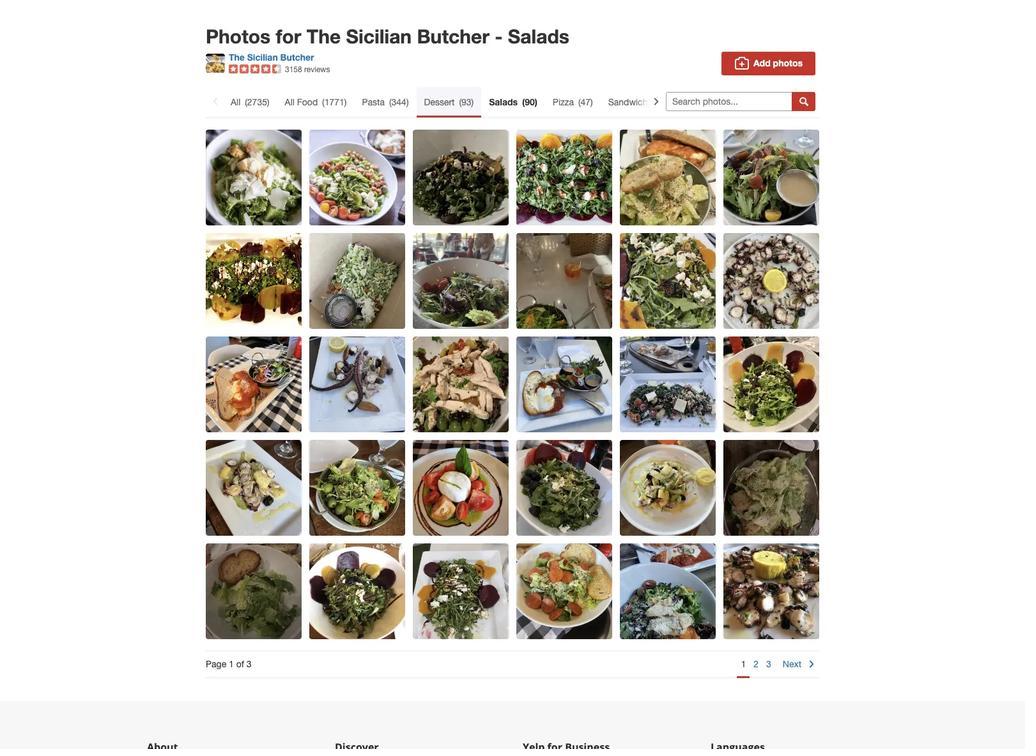 Task type: describe. For each thing, give the bounding box(es) containing it.
3158
[[285, 65, 302, 74]]

add
[[754, 58, 771, 68]]

page
[[206, 660, 226, 670]]

1 3 from the left
[[247, 660, 252, 670]]

photo of the sicilian butcher - phoenix, az, united states. charred octopus image
[[309, 337, 405, 433]]

all for all food
[[285, 97, 295, 107]]

(1771)
[[322, 97, 347, 107]]

dessert
[[424, 97, 455, 107]]

(2735)
[[245, 97, 269, 107]]

1 vertical spatial salads
[[489, 97, 518, 107]]

2 link
[[750, 652, 763, 679]]

photo of the sicilian butcher - phoenix, az, united states. ceaser salad image
[[516, 544, 612, 640]]

3 link
[[763, 652, 775, 679]]

photo of the sicilian butcher - phoenix, az, united states. beet and fig salad image
[[516, 130, 612, 226]]

photo of the sicilian butcher - phoenix, az, united states. chicken par flora's salad , chicken parmigiana image
[[620, 544, 716, 640]]

pasta
[[362, 97, 385, 107]]

all food (1771)
[[285, 97, 347, 107]]

page 1 of 3
[[206, 660, 252, 670]]

pizza
[[553, 97, 574, 107]]

(93)
[[459, 97, 474, 107]]

all (2735)
[[231, 97, 269, 107]]

4.5 star rating image
[[229, 65, 281, 73]]

all for all
[[231, 97, 241, 107]]

pasta (344)
[[362, 97, 409, 107]]

next
[[783, 660, 802, 670]]

(344)
[[389, 97, 409, 107]]

photo of the sicilian butcher - phoenix, az, united states. brussels salad -yikes $15 dollars for this ?!! image
[[309, 233, 405, 329]]

photo of the sicilian butcher - phoenix, az, united states. chicken parmigiana image
[[206, 337, 302, 433]]

1 1 from the left
[[229, 660, 234, 670]]

add photos link
[[722, 52, 816, 75]]

photo of the sicilian butcher - phoenix, az, united states. caesar salad image
[[206, 544, 302, 640]]



Task type: locate. For each thing, give the bounding box(es) containing it.
the sicilian butcher
[[229, 52, 314, 63]]

all
[[231, 97, 241, 107], [285, 97, 295, 107]]

0 horizontal spatial butcher
[[280, 52, 314, 63]]

food
[[297, 97, 318, 107]]

photo of the sicilian butcher - phoenix, az, united states. roasted beets and figs salad image
[[413, 130, 509, 226], [620, 233, 716, 329], [516, 440, 612, 536], [309, 544, 405, 640], [413, 544, 509, 640]]

3158 reviews
[[285, 65, 330, 74]]

1 horizontal spatial 3
[[766, 660, 771, 670]]

for
[[276, 25, 301, 48]]

0 horizontal spatial all
[[231, 97, 241, 107]]

2 3 from the left
[[766, 660, 771, 670]]

2 all from the left
[[285, 97, 295, 107]]

the down photos
[[229, 52, 245, 63]]

1 horizontal spatial all
[[285, 97, 295, 107]]

(90)
[[522, 97, 537, 107]]

butcher
[[417, 25, 490, 48], [280, 52, 314, 63]]

salads left the (90)
[[489, 97, 518, 107]]

sicilian
[[346, 25, 412, 48], [247, 52, 278, 63]]

0 horizontal spatial 3
[[247, 660, 252, 670]]

1
[[229, 660, 234, 670], [741, 660, 746, 670]]

0 horizontal spatial sicilian
[[247, 52, 278, 63]]

-
[[495, 25, 503, 48]]

(47)
[[578, 97, 593, 107]]

the
[[307, 25, 341, 48], [229, 52, 245, 63]]

1 vertical spatial sicilian
[[247, 52, 278, 63]]

photos for the sicilian butcher - salads
[[206, 25, 569, 48]]

0 horizontal spatial 1
[[229, 660, 234, 670]]

the sicilian butcher image
[[206, 54, 225, 73]]

pizza (47)
[[553, 97, 593, 107]]

photo of the sicilian butcher - phoenix, az, united states. flora's salad image
[[309, 440, 405, 536]]

sandwiches link
[[601, 87, 684, 118]]

1 left 2
[[741, 660, 746, 670]]

butcher up 3158 in the left of the page
[[280, 52, 314, 63]]

Search photos... text field
[[666, 92, 793, 111]]

photo of the sicilian butcher - phoenix, az, united states image
[[206, 233, 302, 329], [413, 233, 509, 329], [724, 233, 819, 329], [413, 337, 509, 433]]

dessert (93)
[[424, 97, 474, 107]]

1 vertical spatial butcher
[[280, 52, 314, 63]]

all left food
[[285, 97, 295, 107]]

0 vertical spatial butcher
[[417, 25, 490, 48]]

the sicilian butcher link
[[229, 52, 314, 63]]

0 vertical spatial salads
[[508, 25, 569, 48]]

3
[[247, 660, 252, 670], [766, 660, 771, 670]]

photo of the sicilian butcher - phoenix, az, united states. fregola sarda pasta salad, must try! image
[[620, 337, 716, 433]]

salads right -
[[508, 25, 569, 48]]

photos
[[773, 58, 803, 68]]

0 horizontal spatial the
[[229, 52, 245, 63]]

0 vertical spatial sicilian
[[346, 25, 412, 48]]

1 horizontal spatial butcher
[[417, 25, 490, 48]]

3 right 2
[[766, 660, 771, 670]]

1 all from the left
[[231, 97, 241, 107]]

1 left of
[[229, 660, 234, 670]]

next link
[[783, 657, 819, 672]]

photo of the sicilian butcher - phoenix, az, united states. chicken parmigiana sandwich image
[[620, 130, 716, 226]]

photo of the sicilian butcher - phoenix, az, united states. caesar salad image
[[206, 130, 302, 226]]

the up reviews
[[307, 25, 341, 48]]

add photos
[[754, 58, 803, 68]]

1 vertical spatial the
[[229, 52, 245, 63]]

photos
[[206, 25, 270, 48]]

1 horizontal spatial the
[[307, 25, 341, 48]]

1 horizontal spatial photo of the sicilian butcher - phoenix, az, united states. charred octopus image
[[620, 440, 716, 536]]

3 right of
[[247, 660, 252, 670]]

photo of the sicilian butcher - phoenix, az, united states. cesar salad... image
[[724, 440, 819, 536]]

sandwiches
[[608, 97, 657, 107]]

1 horizontal spatial sicilian
[[346, 25, 412, 48]]

0 horizontal spatial photo of the sicilian butcher - phoenix, az, united states. charred octopus image
[[206, 440, 302, 536]]

of
[[236, 660, 244, 670]]

photo of the sicilian butcher - phoenix, az, united states. eggplant sandwich with salad delicious image
[[516, 337, 612, 433]]

photo of the sicilian butcher - phoenix, az, united states. burrata salad. image
[[413, 440, 509, 536]]

0 vertical spatial the
[[307, 25, 341, 48]]

reviews
[[304, 65, 330, 74]]

2
[[754, 660, 759, 670]]

photo of the sicilian butcher - phoenix, az, united states. charred octopus image
[[206, 440, 302, 536], [620, 440, 716, 536], [724, 544, 819, 640]]

butcher left -
[[417, 25, 490, 48]]

photo of the sicilian butcher - phoenix, az, united states. chopped salad image
[[309, 130, 405, 226]]

salads (90)
[[489, 97, 537, 107]]

2 horizontal spatial photo of the sicilian butcher - phoenix, az, united states. charred octopus image
[[724, 544, 819, 640]]

photo of the sicilian butcher - phoenix, az, united states. dinner side salad with balsamic vinaigrette image
[[724, 130, 819, 226]]

photo of the sicilian butcher - phoenix, az, united states. aperol spritz image
[[516, 233, 612, 329]]

3 inside 3 link
[[766, 660, 771, 670]]

salads
[[508, 25, 569, 48], [489, 97, 518, 107]]

1 horizontal spatial 1
[[741, 660, 746, 670]]

all left (2735)
[[231, 97, 241, 107]]

photo of the sicilian butcher - phoenix, az, united states. beet roasted beets and figs salad image
[[724, 337, 819, 433]]

2 1 from the left
[[741, 660, 746, 670]]



Task type: vqa. For each thing, say whether or not it's contained in the screenshot.
16 review v2 Icon
no



